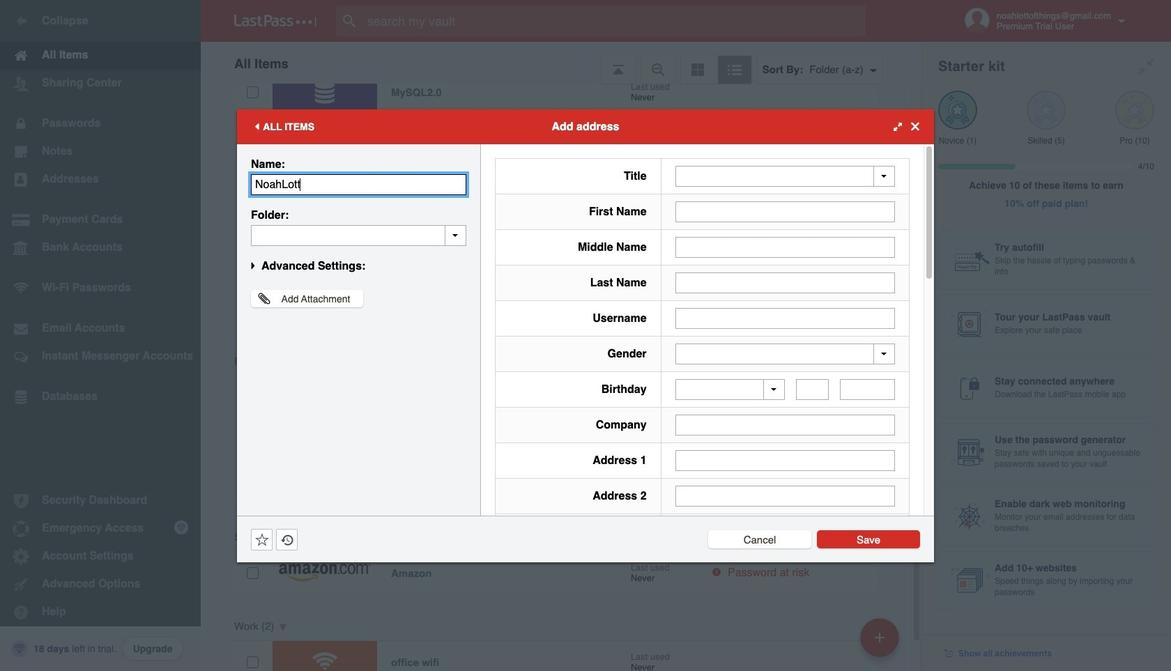 Task type: vqa. For each thing, say whether or not it's contained in the screenshot.
search my vault text field
yes



Task type: describe. For each thing, give the bounding box(es) containing it.
new item navigation
[[856, 614, 908, 671]]

new item image
[[875, 633, 885, 643]]



Task type: locate. For each thing, give the bounding box(es) containing it.
dialog
[[237, 109, 934, 671]]

main navigation navigation
[[0, 0, 201, 671]]

search my vault text field
[[336, 6, 893, 36]]

Search search field
[[336, 6, 893, 36]]

None text field
[[251, 225, 466, 246], [675, 237, 895, 258], [675, 272, 895, 293], [840, 379, 895, 400], [675, 415, 895, 436], [251, 225, 466, 246], [675, 237, 895, 258], [675, 272, 895, 293], [840, 379, 895, 400], [675, 415, 895, 436]]

vault options navigation
[[201, 42, 922, 84]]

lastpass image
[[234, 15, 317, 27]]

None text field
[[251, 174, 466, 195], [675, 201, 895, 222], [675, 308, 895, 329], [796, 379, 829, 400], [675, 450, 895, 471], [675, 486, 895, 507], [251, 174, 466, 195], [675, 201, 895, 222], [675, 308, 895, 329], [796, 379, 829, 400], [675, 450, 895, 471], [675, 486, 895, 507]]



